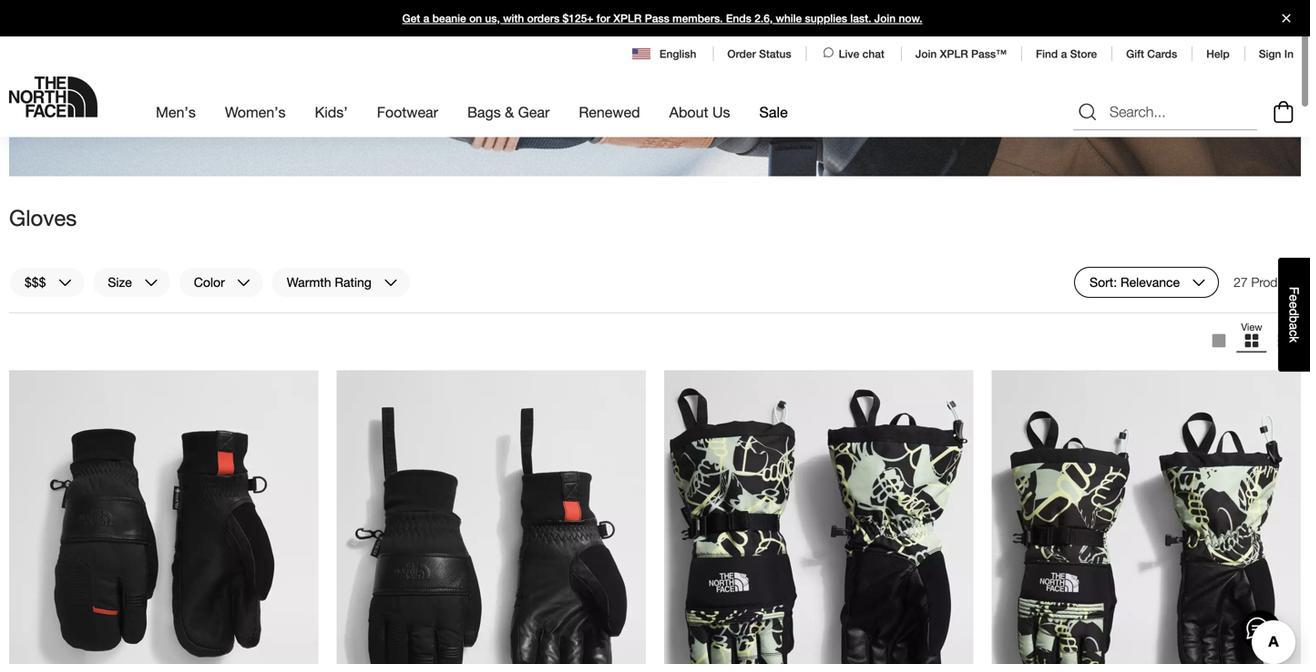 Task type: locate. For each thing, give the bounding box(es) containing it.
live chat button
[[821, 46, 887, 62]]

relevance
[[1121, 275, 1180, 290]]

performance,
[[38, 21, 197, 51]]

a right get
[[423, 12, 430, 25]]

Search search field
[[1074, 94, 1258, 130]]

a right find
[[1061, 47, 1068, 60]]

join down the now.
[[916, 47, 937, 60]]

for
[[597, 12, 611, 25]]

supplies
[[805, 12, 848, 25]]

english link
[[632, 46, 699, 62]]

0 horizontal spatial a
[[423, 12, 430, 25]]

sort: relevance button
[[1075, 267, 1220, 298]]

xplr right for
[[614, 12, 642, 25]]

1 horizontal spatial a
[[1061, 47, 1068, 60]]

now.
[[899, 12, 923, 25]]

while
[[776, 12, 802, 25]]

join right last.
[[875, 12, 896, 25]]

us,
[[485, 12, 500, 25]]

warmth
[[287, 275, 331, 290]]

1 vertical spatial a
[[1061, 47, 1068, 60]]

size button
[[92, 267, 171, 298]]

pass™
[[972, 47, 1007, 60]]

men's montana ski gloves image
[[664, 370, 974, 664]]

store
[[1071, 47, 1098, 60]]

&
[[505, 103, 514, 121]]

with
[[503, 12, 524, 25]]

view list box
[[1203, 321, 1301, 361]]

e
[[1287, 295, 1302, 302], [1287, 302, 1302, 309]]

orders
[[527, 12, 560, 25]]

k
[[1287, 337, 1302, 343]]

about
[[670, 103, 709, 121]]

the north face home page image
[[9, 77, 98, 118]]

a
[[423, 12, 430, 25], [1061, 47, 1068, 60], [1287, 323, 1302, 330]]

find
[[1036, 47, 1058, 60]]

bags
[[468, 103, 501, 121]]

gift cards link
[[1127, 47, 1178, 60]]

ends
[[726, 12, 752, 25]]

get
[[402, 12, 420, 25]]

live
[[839, 47, 860, 60]]

e up b
[[1287, 302, 1302, 309]]

2 vertical spatial a
[[1287, 323, 1302, 330]]

fingertips.
[[127, 50, 245, 80]]

2 e from the top
[[1287, 302, 1302, 309]]

join
[[875, 12, 896, 25], [916, 47, 937, 60]]

gear
[[518, 103, 550, 121]]

xplr left pass™ on the top right of the page
[[940, 47, 969, 60]]

gift
[[1127, 47, 1145, 60]]

gloves
[[9, 204, 77, 230]]

renewed
[[579, 103, 640, 121]]

order
[[728, 47, 756, 60]]

warmth rating button
[[271, 267, 411, 298]]

chat
[[863, 47, 885, 60]]

women's
[[225, 103, 286, 121]]

english
[[660, 47, 697, 60]]

2 horizontal spatial a
[[1287, 323, 1302, 330]]

1 vertical spatial xplr
[[940, 47, 969, 60]]

$125+
[[563, 12, 594, 25]]

xplr
[[614, 12, 642, 25], [940, 47, 969, 60]]

help link
[[1207, 47, 1230, 60]]

order status link
[[728, 47, 792, 60]]

$$$
[[25, 275, 46, 290]]

kids' link
[[315, 87, 348, 137]]

d
[[1287, 309, 1302, 316]]

0 horizontal spatial join
[[875, 12, 896, 25]]

get a beanie on us, with orders $125+ for xplr pass members. ends 2.6, while supplies last. join now.
[[402, 12, 923, 25]]

f e e d b a c k
[[1287, 287, 1302, 343]]

search all image
[[1077, 101, 1099, 123]]

27 products status
[[1234, 267, 1301, 298]]

bags & gear link
[[468, 87, 550, 137]]

sale link
[[760, 87, 788, 137]]

your
[[68, 50, 120, 80]]

1 horizontal spatial xplr
[[940, 47, 969, 60]]

a up k
[[1287, 323, 1302, 330]]

0 vertical spatial xplr
[[614, 12, 642, 25]]

find a store link
[[1036, 47, 1098, 60]]

27
[[1234, 275, 1248, 290]]

0 vertical spatial a
[[423, 12, 430, 25]]

a for find
[[1061, 47, 1068, 60]]

e up d
[[1287, 295, 1302, 302]]

1 vertical spatial join
[[916, 47, 937, 60]]

women's montana pro gore-tex® ski gloves image
[[337, 370, 646, 664]]

0 horizontal spatial xplr
[[614, 12, 642, 25]]



Task type: vqa. For each thing, say whether or not it's contained in the screenshot.
Utility Brown Camo Texture Print/Pine Needle icon to the right
no



Task type: describe. For each thing, give the bounding box(es) containing it.
sign in button
[[1259, 47, 1294, 60]]

sign in
[[1259, 47, 1294, 60]]

view
[[1242, 321, 1263, 333]]

men's link
[[156, 87, 196, 137]]

in
[[1285, 47, 1294, 60]]

about us
[[670, 103, 731, 121]]

$$$ button
[[9, 267, 85, 298]]

footwear link
[[377, 87, 438, 137]]

a inside button
[[1287, 323, 1302, 330]]

products
[[1252, 275, 1301, 290]]

us
[[713, 103, 731, 121]]

view button
[[1236, 321, 1269, 361]]

close image
[[1275, 14, 1299, 22]]

status
[[759, 47, 792, 60]]

get a beanie on us, with orders $125+ for xplr pass members. ends 2.6, while supplies last. join now. link
[[0, 0, 1311, 36]]

f
[[1287, 287, 1302, 295]]

sale
[[760, 103, 788, 121]]

2.6,
[[755, 12, 773, 25]]

warmth rating
[[287, 275, 372, 290]]

a person holds out their arm, glove outstretched, against a bluebird sky. image
[[9, 0, 1301, 177]]

sort: relevance
[[1090, 275, 1180, 290]]

1 e from the top
[[1287, 295, 1302, 302]]

f e e d b a c k button
[[1279, 258, 1311, 372]]

on
[[469, 12, 482, 25]]

pass
[[645, 12, 670, 25]]

kids'
[[315, 103, 348, 121]]

montana pro gore-tex® trigger ski mitts image
[[9, 370, 319, 664]]

renewed link
[[579, 87, 640, 137]]

performance, at your fingertips.
[[38, 21, 245, 80]]

footwear
[[377, 103, 438, 121]]

beanie
[[433, 12, 466, 25]]

sort:
[[1090, 275, 1117, 290]]

members.
[[673, 12, 723, 25]]

1 horizontal spatial join
[[916, 47, 937, 60]]

find a store
[[1036, 47, 1098, 60]]

last.
[[851, 12, 872, 25]]

women's montana ski gloves image
[[992, 370, 1301, 664]]

live chat
[[839, 47, 885, 60]]

size
[[108, 275, 132, 290]]

join xplr pass™ link
[[916, 47, 1007, 60]]

help
[[1207, 47, 1230, 60]]

27 products
[[1234, 275, 1301, 290]]

gift cards
[[1127, 47, 1178, 60]]

cards
[[1148, 47, 1178, 60]]

men's
[[156, 103, 196, 121]]

color button
[[178, 267, 264, 298]]

a for get
[[423, 12, 430, 25]]

women's link
[[225, 87, 286, 137]]

rating
[[335, 275, 372, 290]]

color
[[194, 275, 225, 290]]

sign
[[1259, 47, 1282, 60]]

b
[[1287, 316, 1302, 323]]

about us link
[[670, 87, 731, 137]]

bags & gear
[[468, 103, 550, 121]]

join xplr pass™
[[916, 47, 1007, 60]]

order status
[[728, 47, 792, 60]]

at
[[38, 50, 61, 80]]

0 vertical spatial join
[[875, 12, 896, 25]]

view cart image
[[1270, 99, 1299, 126]]

c
[[1287, 330, 1302, 337]]



